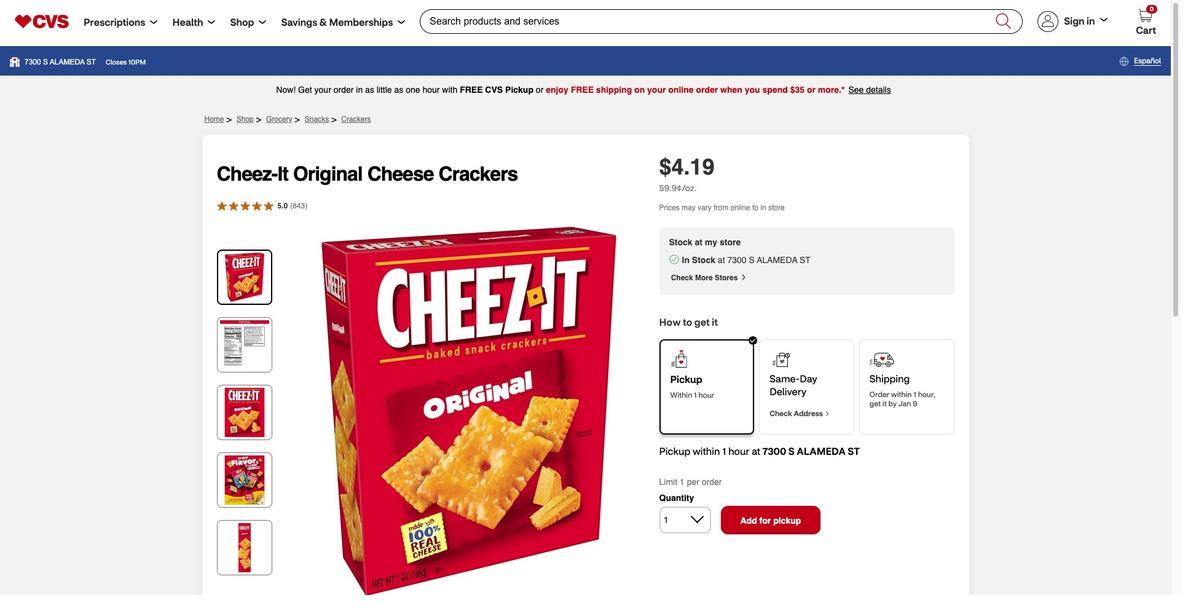 Task type: locate. For each thing, give the bounding box(es) containing it.
1 vertical spatial hour
[[699, 390, 715, 400]]

1 horizontal spatial free
[[571, 85, 594, 95]]

0 vertical spatial check
[[671, 274, 693, 282]]

1 horizontal spatial crackers
[[439, 163, 518, 185]]

1 vertical spatial at
[[718, 255, 725, 265]]

shop
[[237, 115, 254, 124]]

to
[[753, 204, 759, 212], [683, 315, 692, 328]]

in
[[682, 255, 690, 265]]

0 horizontal spatial your
[[315, 85, 331, 95]]

2 vertical spatial 7300
[[763, 445, 787, 457]]

shipping
[[870, 372, 910, 385]]

1 vertical spatial check
[[770, 409, 794, 418]]

how
[[659, 315, 681, 328]]

1 horizontal spatial to
[[753, 204, 759, 212]]

same-day delivery
[[770, 372, 818, 398]]

1 horizontal spatial as
[[394, 85, 404, 95]]

1 vertical spatial get
[[870, 399, 881, 408]]

when
[[721, 85, 743, 95]]

online
[[669, 85, 694, 95], [731, 204, 750, 212]]

0 vertical spatial in
[[356, 85, 363, 95]]

5.0 ( 843 )
[[278, 202, 308, 211]]

quantity
[[659, 493, 694, 503]]

1 horizontal spatial or
[[807, 85, 816, 95]]

stock up in on the top of page
[[669, 237, 693, 247]]

1 inside pickup within 1 hour
[[694, 390, 697, 400]]

1 vertical spatial s
[[749, 255, 755, 265]]

grocery link
[[266, 115, 292, 124]]

stock up more
[[692, 255, 716, 265]]

0 horizontal spatial 7300
[[25, 58, 41, 66]]

check for check
[[770, 409, 794, 418]]

check down delivery
[[770, 409, 794, 418]]

it left by
[[883, 399, 887, 408]]

1 horizontal spatial it
[[883, 399, 887, 408]]

free right the with
[[460, 85, 483, 95]]

crackers inside home > shop > grocery > snacks > crackers
[[341, 115, 371, 124]]

stores
[[715, 274, 738, 282]]

same-
[[770, 372, 800, 385]]

online right 'from'
[[731, 204, 750, 212]]

check more stores
[[671, 274, 738, 282]]

within
[[892, 390, 912, 399], [693, 445, 720, 457]]

0 vertical spatial stock
[[669, 237, 693, 247]]

order
[[334, 85, 354, 95], [696, 85, 718, 95], [702, 477, 722, 487]]

to right how
[[683, 315, 692, 328]]

st inside button
[[87, 58, 96, 66]]

1 vertical spatial 7300
[[728, 255, 747, 265]]

your
[[315, 85, 331, 95], [647, 85, 666, 95]]

0 vertical spatial pickup
[[505, 85, 534, 95]]

pickup up limit
[[659, 445, 691, 457]]

1 vertical spatial stock
[[692, 255, 716, 265]]

pickup inside pickup within 1 hour
[[670, 373, 703, 386]]

see details link
[[845, 84, 895, 96]]

2 vertical spatial st
[[848, 445, 860, 457]]

cheez-
[[217, 163, 278, 185]]

get left by
[[870, 399, 881, 408]]

cheez-it original cheese crackers, thumbnail image 4 of 6 image
[[220, 456, 269, 505]]

it down check more stores "button"
[[712, 315, 718, 328]]

within inside shipping order within 1 hour, get it by jan 9
[[892, 390, 912, 399]]

vary
[[698, 204, 712, 212]]

1 horizontal spatial check
[[770, 409, 794, 418]]

jan
[[899, 399, 911, 408]]

see
[[849, 85, 864, 95]]

price $4.19. element
[[659, 154, 715, 180]]

0 horizontal spatial check
[[671, 274, 693, 282]]

your right on
[[647, 85, 666, 95]]

2 vertical spatial s
[[789, 445, 795, 457]]

0 vertical spatial crackers
[[341, 115, 371, 124]]

pickup right cvs
[[505, 85, 534, 95]]

2 horizontal spatial s
[[789, 445, 795, 457]]

0 vertical spatial online
[[669, 85, 694, 95]]

as left the one
[[394, 85, 404, 95]]

2 vertical spatial at
[[752, 445, 761, 457]]

>
[[227, 114, 232, 124], [256, 114, 261, 124], [295, 114, 300, 124], [332, 114, 337, 124]]

alameda
[[50, 58, 84, 66], [757, 255, 798, 265], [797, 445, 846, 457]]

1 vertical spatial in
[[761, 204, 766, 212]]

0 horizontal spatial crackers
[[341, 115, 371, 124]]

$4.19
[[659, 154, 715, 180]]

0 horizontal spatial as
[[365, 85, 374, 95]]

0 vertical spatial store
[[769, 204, 785, 212]]

or
[[536, 85, 544, 95], [807, 85, 816, 95]]

in left little
[[356, 85, 363, 95]]

order up crackers link
[[334, 85, 354, 95]]

store
[[769, 204, 785, 212], [720, 237, 741, 247]]

grocery
[[266, 115, 292, 124]]

1 or from the left
[[536, 85, 544, 95]]

0 vertical spatial 7300
[[25, 58, 41, 66]]

0 horizontal spatial free
[[460, 85, 483, 95]]

> right home link
[[227, 114, 232, 124]]

0 vertical spatial get
[[695, 315, 710, 328]]

online right on
[[669, 85, 694, 95]]

closes
[[106, 58, 127, 66]]

español
[[1134, 56, 1161, 65]]

check
[[671, 274, 693, 282], [770, 409, 794, 418]]

pickup within 1 hour
[[670, 373, 715, 400]]

Search CVS search field
[[420, 9, 1023, 34]]

1 vertical spatial pickup
[[670, 373, 703, 386]]

0 vertical spatial st
[[87, 58, 96, 66]]

0 horizontal spatial within
[[693, 445, 720, 457]]

2 free from the left
[[571, 85, 594, 95]]

1 vertical spatial it
[[883, 399, 887, 408]]

spend
[[763, 85, 788, 95]]

within left 9
[[892, 390, 912, 399]]

0 vertical spatial alameda
[[50, 58, 84, 66]]

1 vertical spatial st
[[800, 255, 811, 265]]

> right grocery link
[[295, 114, 300, 124]]

1 > from the left
[[227, 114, 232, 124]]

1 horizontal spatial at
[[718, 255, 725, 265]]

0 vertical spatial s
[[43, 58, 48, 66]]

in right 'from'
[[761, 204, 766, 212]]

check for check more stores
[[671, 274, 693, 282]]

1 vertical spatial online
[[731, 204, 750, 212]]

within
[[670, 390, 692, 400]]

hour,
[[918, 390, 936, 399]]

1 horizontal spatial your
[[647, 85, 666, 95]]

2 horizontal spatial hour
[[729, 445, 750, 457]]

1 horizontal spatial hour
[[699, 390, 715, 400]]

2 your from the left
[[647, 85, 666, 95]]

free right enjoy
[[571, 85, 594, 95]]

shop link
[[237, 115, 254, 124]]

1
[[914, 390, 917, 399], [694, 390, 697, 400], [723, 445, 726, 457], [680, 477, 685, 487]]

as
[[365, 85, 374, 95], [394, 85, 404, 95]]

0 horizontal spatial get
[[695, 315, 710, 328]]

0 horizontal spatial to
[[683, 315, 692, 328]]

cvs
[[485, 85, 503, 95]]

0 vertical spatial it
[[712, 315, 718, 328]]

free
[[460, 85, 483, 95], [571, 85, 594, 95]]

1 horizontal spatial 7300
[[728, 255, 747, 265]]

cheese
[[367, 163, 434, 185]]

0 horizontal spatial at
[[695, 237, 703, 247]]

0 horizontal spatial store
[[720, 237, 741, 247]]

)
[[305, 202, 308, 211]]

4 > from the left
[[332, 114, 337, 124]]

check down in on the top of page
[[671, 274, 693, 282]]

0 horizontal spatial hour
[[423, 85, 440, 95]]

or left enjoy
[[536, 85, 544, 95]]

now! get your order in as little as one hour with free cvs pickup or enjoy free shipping on your online order when you spend $35 or more.* see details
[[276, 85, 891, 95]]

more
[[695, 274, 713, 282]]

within up per
[[693, 445, 720, 457]]

7300 s alameda st
[[25, 58, 96, 66]]

in
[[356, 85, 363, 95], [761, 204, 766, 212]]

your right get
[[315, 85, 331, 95]]

closes 10pm
[[106, 58, 146, 66]]

0 horizontal spatial st
[[87, 58, 96, 66]]

0 vertical spatial within
[[892, 390, 912, 399]]

by
[[889, 399, 897, 408]]

0 horizontal spatial s
[[43, 58, 48, 66]]

or right $35
[[807, 85, 816, 95]]

hour for pickup within 1 hour at 7300 s alameda st
[[729, 445, 750, 457]]

order left when
[[696, 85, 718, 95]]

pickup up within
[[670, 373, 703, 386]]

2 horizontal spatial at
[[752, 445, 761, 457]]

get right how
[[695, 315, 710, 328]]

> right shop
[[256, 114, 261, 124]]

7300 inside button
[[25, 58, 41, 66]]

0 horizontal spatial online
[[669, 85, 694, 95]]

1 horizontal spatial in
[[761, 204, 766, 212]]

pickup within 1 hour at 7300 s alameda st
[[659, 445, 860, 457]]

order right per
[[702, 477, 722, 487]]

it
[[712, 315, 718, 328], [883, 399, 887, 408]]

limit 1 per order
[[659, 477, 722, 487]]

store right the my
[[720, 237, 741, 247]]

as left little
[[365, 85, 374, 95]]

2 vertical spatial pickup
[[659, 445, 691, 457]]

1 horizontal spatial within
[[892, 390, 912, 399]]

details
[[866, 85, 891, 95]]

now!
[[276, 85, 296, 95]]

store right 'from'
[[769, 204, 785, 212]]

2 > from the left
[[256, 114, 261, 124]]

check inside "button"
[[671, 274, 693, 282]]

to right 'from'
[[753, 204, 759, 212]]

main navigation
[[69, 14, 405, 29]]

s
[[43, 58, 48, 66], [749, 255, 755, 265], [789, 445, 795, 457]]

1 vertical spatial crackers
[[439, 163, 518, 185]]

9
[[913, 399, 918, 408]]

delivery
[[770, 385, 807, 398]]

1 horizontal spatial get
[[870, 399, 881, 408]]

get
[[695, 315, 710, 328], [870, 399, 881, 408]]

shipping
[[596, 85, 632, 95]]

st
[[87, 58, 96, 66], [800, 255, 811, 265], [848, 445, 860, 457]]

per
[[687, 477, 700, 487]]

> right "snacks"
[[332, 114, 337, 124]]

hour inside pickup within 1 hour
[[699, 390, 715, 400]]

in stock at 7300 s alameda st
[[682, 255, 811, 265]]

1 horizontal spatial online
[[731, 204, 750, 212]]

day
[[800, 372, 818, 385]]

it inside shipping order within 1 hour, get it by jan 9
[[883, 399, 887, 408]]

2 vertical spatial hour
[[729, 445, 750, 457]]

snacks
[[305, 115, 329, 124]]

cheez-it original cheese crackers, thumbnail image 2 of 6 image
[[220, 320, 269, 369]]

7300
[[25, 58, 41, 66], [728, 255, 747, 265], [763, 445, 787, 457]]

0 horizontal spatial or
[[536, 85, 544, 95]]



Task type: vqa. For each thing, say whether or not it's contained in the screenshot.
Continue Button
no



Task type: describe. For each thing, give the bounding box(es) containing it.
1 horizontal spatial store
[[769, 204, 785, 212]]

in stock at 7300 s alameda st element
[[669, 255, 945, 266]]

s inside button
[[43, 58, 48, 66]]

cheez-it original cheese crackers
[[217, 163, 518, 185]]

stock at my store
[[669, 237, 741, 247]]

crackers link
[[341, 115, 371, 124]]

alameda inside button
[[50, 58, 84, 66]]

$35
[[790, 85, 805, 95]]

snacks link
[[305, 115, 329, 124]]

check more stores button
[[669, 273, 749, 283]]

from
[[714, 204, 729, 212]]

pickup for pickup within 1 hour
[[670, 373, 703, 386]]

how to get it
[[659, 315, 718, 328]]

cart
[[1136, 23, 1157, 36]]

1 free from the left
[[460, 85, 483, 95]]

cheez-it original cheese crackers, thumbnail image 1 of 6 image
[[220, 253, 269, 302]]

address
[[794, 409, 823, 418]]

$4.19 59.9¢/oz.
[[659, 154, 715, 194]]

(
[[290, 202, 293, 211]]

it
[[278, 163, 288, 185]]

home
[[204, 115, 224, 124]]

1 horizontal spatial s
[[749, 255, 755, 265]]

0 vertical spatial hour
[[423, 85, 440, 95]]

add for pickup
[[741, 516, 801, 526]]

0 horizontal spatial in
[[356, 85, 363, 95]]

2 or from the left
[[807, 85, 816, 95]]

3 > from the left
[[295, 114, 300, 124]]

prices
[[659, 204, 680, 212]]

59.9¢perounce. element
[[659, 182, 697, 194]]

limit
[[659, 477, 678, 487]]

10pm
[[128, 58, 146, 66]]

1 your from the left
[[315, 85, 331, 95]]

cheez-it original cheese crackers, thumbnail image 3 of 6 image
[[220, 388, 269, 437]]

hour for pickup within 1 hour
[[699, 390, 715, 400]]

home link
[[204, 115, 224, 124]]

get
[[298, 85, 312, 95]]

shipping order within 1 hour, get it by jan 9
[[870, 372, 936, 408]]

add for pickup button
[[721, 506, 821, 534]]

may
[[682, 204, 696, 212]]

order for your
[[334, 85, 354, 95]]

7300 s alameda st button
[[15, 57, 96, 68]]

with
[[442, 85, 458, 95]]

little
[[377, 85, 392, 95]]

for
[[760, 516, 771, 526]]

one
[[406, 85, 420, 95]]

1 inside shipping order within 1 hour, get it by jan 9
[[914, 390, 917, 399]]

0 horizontal spatial it
[[712, 315, 718, 328]]

0
[[1150, 5, 1154, 13]]

2 vertical spatial alameda
[[797, 445, 846, 457]]

5.0
[[278, 202, 288, 211]]

cheez-it original cheese crackers, thumbnail image 5 of 6 image
[[220, 523, 269, 572]]

enjoy
[[546, 85, 569, 95]]

order
[[870, 390, 890, 399]]

1 as from the left
[[365, 85, 374, 95]]

1 vertical spatial within
[[693, 445, 720, 457]]

on
[[635, 85, 645, 95]]

get inside shipping order within 1 hour, get it by jan 9
[[870, 399, 881, 408]]

2 horizontal spatial st
[[848, 445, 860, 457]]

2 as from the left
[[394, 85, 404, 95]]

1 vertical spatial alameda
[[757, 255, 798, 265]]

59.9¢/oz.
[[659, 182, 697, 194]]

clicking on the image opens a new modal with 6 larger images of cheez-it original cheese crackers. some images may not have descriptive text. 1 out of 6. image
[[284, 227, 653, 595]]

0 vertical spatial at
[[695, 237, 703, 247]]

add
[[741, 516, 757, 526]]

home > shop > grocery > snacks > crackers
[[204, 114, 371, 124]]

1 vertical spatial to
[[683, 315, 692, 328]]

2 horizontal spatial 7300
[[763, 445, 787, 457]]

prices may vary from online to in store
[[659, 204, 785, 212]]

you
[[745, 85, 760, 95]]

my
[[705, 237, 718, 247]]

original
[[293, 163, 363, 185]]

order for per
[[702, 477, 722, 487]]

pickup for pickup within 1 hour at 7300 s alameda st
[[659, 445, 691, 457]]

843
[[293, 202, 305, 211]]

pickup
[[774, 516, 801, 526]]

español link
[[1120, 55, 1161, 67]]

0 vertical spatial to
[[753, 204, 759, 212]]

more.*
[[818, 85, 845, 95]]

1 vertical spatial store
[[720, 237, 741, 247]]

1 horizontal spatial st
[[800, 255, 811, 265]]



